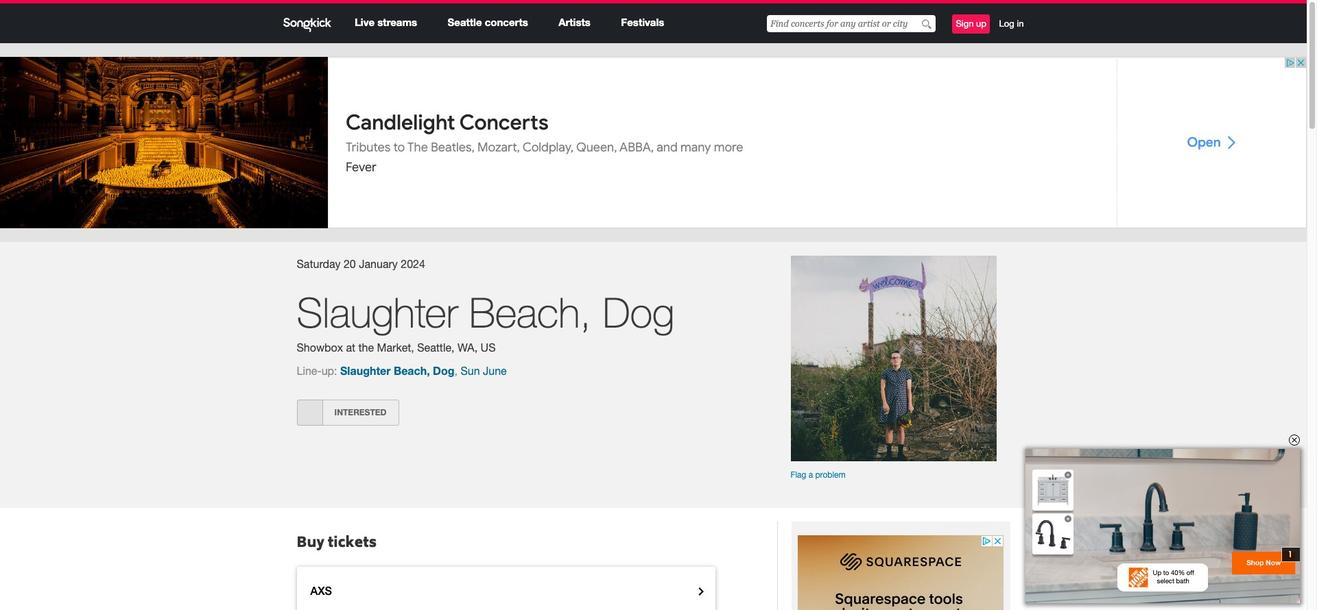 Task type: vqa. For each thing, say whether or not it's contained in the screenshot.
Live streams link
yes



Task type: locate. For each thing, give the bounding box(es) containing it.
dog inside slaughter beach, dog showbox at the market , seattle, wa, us
[[603, 288, 675, 337]]

log in link
[[1000, 18, 1024, 30]]

slaughter beach, dog live image
[[791, 256, 997, 462]]

slaughter up the
[[297, 288, 458, 337]]

, left "seattle,"
[[411, 342, 414, 354]]

1 vertical spatial slaughter beach, dog link
[[340, 364, 455, 378]]

1 horizontal spatial dog
[[603, 288, 675, 337]]

saturday
[[297, 258, 341, 270]]

1 horizontal spatial beach,
[[470, 288, 592, 337]]

0 vertical spatial slaughter beach, dog link
[[297, 288, 675, 337]]

1 horizontal spatial ,
[[455, 365, 458, 378]]

, left sun
[[455, 365, 458, 378]]

line-up: slaughter beach, dog , sun june
[[297, 364, 507, 378]]

slaughter beach, dog link up us
[[297, 288, 675, 337]]

Find concerts for any artist or city search field
[[767, 15, 936, 33]]

flag a problem
[[791, 471, 846, 480]]

0 horizontal spatial dog
[[433, 364, 455, 378]]

slaughter beach, dog link
[[297, 288, 675, 337], [340, 364, 455, 378]]

at
[[346, 342, 356, 354]]

slaughter down the
[[340, 364, 391, 378]]

log
[[1000, 19, 1015, 29]]

seattle concerts
[[448, 16, 528, 28]]

slaughter
[[297, 288, 458, 337], [340, 364, 391, 378]]

1 vertical spatial dog
[[433, 364, 455, 378]]

interested
[[335, 408, 387, 418]]

1 vertical spatial beach,
[[394, 364, 430, 378]]

concerts
[[485, 16, 528, 28]]

0 horizontal spatial ,
[[411, 342, 414, 354]]

january
[[359, 258, 398, 270]]

0 vertical spatial advertisement element
[[0, 57, 1308, 229]]

0 vertical spatial dog
[[603, 288, 675, 337]]

,
[[411, 342, 414, 354], [455, 365, 458, 378]]

0 vertical spatial ,
[[411, 342, 414, 354]]

0 horizontal spatial beach,
[[394, 364, 430, 378]]

wa,
[[458, 342, 478, 354]]

1 vertical spatial ,
[[455, 365, 458, 378]]

showbox
[[297, 342, 343, 354]]

sign up
[[956, 19, 987, 29]]

dog
[[603, 288, 675, 337], [433, 364, 455, 378]]

sign up link
[[953, 14, 990, 34]]

beach,
[[470, 288, 592, 337], [394, 364, 430, 378]]

seattle,
[[418, 342, 455, 354]]

beach, down market
[[394, 364, 430, 378]]

0 vertical spatial beach,
[[470, 288, 592, 337]]

artists link
[[559, 16, 591, 28]]

interested button
[[297, 400, 399, 426]]

0 vertical spatial slaughter
[[297, 288, 458, 337]]

beach, up us
[[470, 288, 592, 337]]

slaughter beach, dog link down market
[[340, 364, 455, 378]]

slaughter beach, dog showbox at the market , seattle, wa, us
[[297, 288, 675, 354]]

advertisement element
[[0, 57, 1308, 229], [798, 536, 1004, 611]]



Task type: describe. For each thing, give the bounding box(es) containing it.
live streams
[[355, 16, 417, 28]]

the
[[359, 342, 374, 354]]

buy
[[297, 533, 325, 557]]

festivals link
[[621, 16, 665, 28]]

live
[[355, 16, 375, 28]]

axs link
[[297, 568, 716, 611]]

seattle
[[448, 16, 482, 28]]

flag a problem link
[[791, 471, 846, 480]]

festivals
[[621, 16, 665, 28]]

june
[[483, 365, 507, 378]]

1
[[1290, 549, 1292, 561]]

streams
[[378, 16, 417, 28]]

search image
[[923, 19, 932, 29]]

sun
[[461, 365, 480, 378]]

chevron right icon image
[[693, 584, 709, 600]]

slaughter inside slaughter beach, dog showbox at the market , seattle, wa, us
[[297, 288, 458, 337]]

buy tickets
[[297, 533, 377, 557]]

1 vertical spatial slaughter
[[340, 364, 391, 378]]

us
[[481, 342, 496, 354]]

up
[[977, 19, 987, 29]]

20
[[344, 258, 356, 270]]

seattle concerts link
[[448, 16, 528, 28]]

axs
[[311, 585, 332, 598]]

log in
[[1000, 19, 1024, 29]]

2024
[[401, 258, 425, 270]]

in
[[1018, 19, 1024, 29]]

beach, inside slaughter beach, dog showbox at the market , seattle, wa, us
[[470, 288, 592, 337]]

market
[[377, 342, 411, 354]]

seattle, wa, us link
[[418, 342, 496, 354]]

live streams link
[[355, 16, 417, 28]]

sun june link
[[461, 365, 507, 378]]

sign
[[956, 19, 974, 29]]

flag
[[791, 471, 807, 480]]

tickets
[[328, 533, 377, 557]]

artists
[[559, 16, 591, 28]]

a
[[809, 471, 814, 480]]

, inside the line-up: slaughter beach, dog , sun june
[[455, 365, 458, 378]]

, inside slaughter beach, dog showbox at the market , seattle, wa, us
[[411, 342, 414, 354]]

1 vertical spatial advertisement element
[[798, 536, 1004, 611]]

problem
[[816, 471, 846, 480]]

saturday 20 january 2024
[[297, 258, 425, 270]]

showbox at the market link
[[297, 342, 411, 354]]

line-
[[297, 365, 322, 378]]

up:
[[322, 365, 337, 378]]



